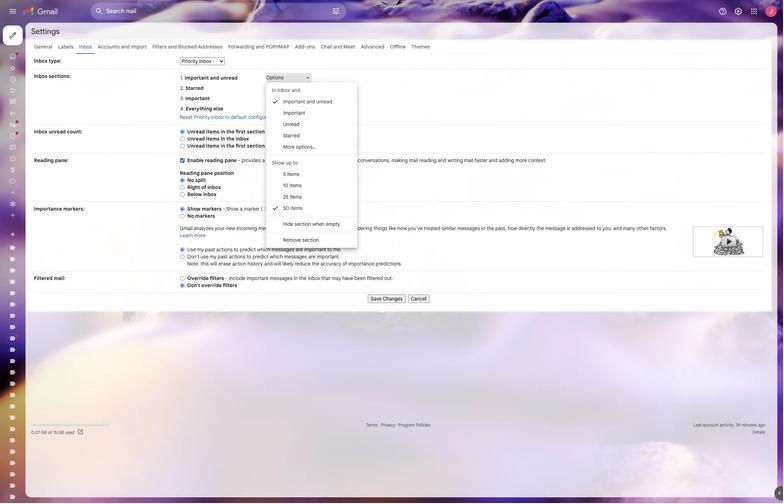 Task type: vqa. For each thing, say whether or not it's contained in the screenshot.
pane:
yes



Task type: describe. For each thing, give the bounding box(es) containing it.
pop/imap
[[266, 44, 290, 50]]

to right next
[[327, 157, 332, 164]]

important up everything
[[186, 95, 210, 102]]

2 how from the left
[[508, 226, 518, 232]]

next
[[316, 157, 326, 164]]

0 vertical spatial more
[[516, 157, 527, 164]]

50
[[283, 205, 289, 212]]

in for unread items in the first section
[[221, 129, 225, 135]]

unread items in the first section
[[187, 129, 265, 135]]

25 items
[[283, 194, 302, 200]]

what's
[[306, 226, 320, 232]]

message
[[546, 226, 566, 232]]

the down reduce
[[299, 276, 307, 282]]

cancel
[[411, 296, 427, 302]]

in inside "gmail analyzes your new incoming messages to predict what's important, considering things like how you've treated similar messages in the past, how directly the message is addressed to you, and many other factors. learn more"
[[482, 226, 486, 232]]

past inside don't use my past actions to predict which messages are important. note: this will erase action history and will likely reduce the accuracy of importance predictions.
[[218, 254, 228, 260]]

first for unread items in the first section and inbox, for example (2 : 3).
[[236, 143, 246, 149]]

reading for reading pane position
[[180, 170, 200, 177]]

:
[[329, 143, 330, 149]]

no markers
[[187, 213, 215, 219]]

settings
[[31, 26, 60, 36]]

similar
[[442, 226, 456, 232]]

first for unread items in the first section
[[236, 129, 246, 135]]

last account activity: 34 minutes ago details
[[694, 423, 766, 435]]

as
[[320, 206, 326, 212]]

inbox sections:
[[34, 73, 71, 79]]

details link
[[753, 430, 766, 435]]

Right of inbox radio
[[180, 185, 185, 190]]

themes
[[412, 44, 430, 50]]

0 vertical spatial my
[[197, 247, 204, 253]]

items for 5 items
[[287, 171, 299, 178]]

use
[[187, 247, 196, 253]]

of left 15
[[48, 430, 52, 436]]

footer containing terms
[[26, 422, 772, 436]]

0 horizontal spatial pane
[[201, 170, 213, 177]]

34
[[736, 423, 741, 428]]

program
[[399, 423, 415, 428]]

reading pane:
[[34, 157, 69, 164]]

type:
[[49, 58, 61, 64]]

50 items
[[283, 205, 303, 212]]

reading for reading pane:
[[34, 157, 54, 164]]

to right the "up"
[[293, 160, 298, 166]]

1 vertical spatial starred
[[283, 133, 300, 139]]

options button
[[266, 73, 312, 83]]

directly
[[519, 226, 536, 232]]

addressed
[[572, 226, 596, 232]]

0.07 gb of 15 gb used
[[31, 430, 75, 436]]

inbox down unread items in the first section
[[236, 136, 249, 142]]

split
[[195, 177, 206, 184]]

1 vertical spatial important
[[247, 276, 269, 282]]

include
[[229, 276, 246, 282]]

enable reading pane - provides a way to read mail right next to your list of conversations, making mail reading and writing mail faster and adding more context.
[[187, 157, 547, 164]]

marked
[[302, 206, 319, 212]]

messages left hide
[[259, 226, 281, 232]]

right
[[304, 157, 315, 164]]

example
[[301, 143, 321, 149]]

messages down 25 items
[[278, 206, 301, 212]]

important. inside don't use my past actions to predict which messages are important. note: this will erase action history and will likely reduce the accuracy of importance predictions.
[[317, 254, 340, 260]]

to inside don't use my past actions to predict which messages are important. note: this will erase action history and will likely reduce the accuracy of importance predictions.
[[247, 254, 251, 260]]

accounts and import link
[[98, 44, 147, 50]]

1 vertical spatial unread
[[316, 99, 332, 105]]

list
[[344, 157, 351, 164]]

items for unread items in the first section
[[206, 129, 220, 135]]

important and unread
[[283, 99, 332, 105]]

labels
[[58, 44, 73, 50]]

2 mail from the left
[[409, 157, 418, 164]]

section down what's
[[302, 237, 319, 244]]

me.
[[333, 247, 342, 253]]

in inbox and
[[272, 87, 301, 94]]

0 vertical spatial which
[[257, 247, 271, 253]]

options
[[266, 74, 284, 81]]

0 vertical spatial unread
[[221, 75, 238, 81]]

chat and meet
[[321, 44, 356, 50]]

- for include
[[226, 276, 228, 282]]

Unread items in the first section radio
[[180, 129, 185, 135]]

1 gb from the left
[[41, 430, 47, 436]]

reset priority inbox to default configuration link
[[180, 114, 278, 121]]

erase
[[219, 261, 231, 267]]

by
[[271, 206, 277, 212]]

terms
[[366, 423, 378, 428]]

Unread items in the first section and inbox, for example (2 : 3). radio
[[180, 144, 185, 149]]

section up the provides
[[247, 143, 265, 149]]

0 vertical spatial past
[[205, 247, 215, 253]]

unread for unread items in the first section
[[187, 129, 205, 135]]

1. important and unread
[[180, 75, 238, 81]]

no split
[[187, 177, 206, 184]]

unread for unread
[[283, 121, 300, 128]]

count:
[[67, 129, 82, 135]]

No markers radio
[[180, 214, 185, 219]]

2 will from the left
[[274, 261, 281, 267]]

Unread items in the inbox radio
[[180, 136, 185, 142]]

inbox for inbox unread count:
[[34, 129, 48, 135]]

position
[[214, 170, 234, 177]]

ons
[[307, 44, 315, 50]]

terms link
[[366, 423, 378, 428]]

markers for no
[[195, 213, 215, 219]]

10
[[283, 183, 288, 189]]

0 vertical spatial actions
[[216, 247, 233, 253]]

15
[[53, 430, 57, 436]]

override
[[187, 276, 209, 282]]

add-ons
[[295, 44, 315, 50]]

to up remove at left top
[[282, 226, 287, 232]]

important up 2. starred
[[185, 75, 209, 81]]

chat and meet link
[[321, 44, 356, 50]]

inbox left "that"
[[308, 276, 320, 282]]

to left default
[[225, 114, 230, 121]]

Search mail text field
[[106, 8, 312, 15]]

inbox for inbox link
[[79, 44, 92, 50]]

more
[[283, 144, 295, 150]]

show up to
[[272, 160, 298, 166]]

in down reduce
[[294, 276, 298, 282]]

note:
[[187, 261, 199, 267]]

messages right similar
[[458, 226, 480, 232]]

items for unread items in the first section and inbox, for example (2 : 3).
[[206, 143, 220, 149]]

offline link
[[390, 44, 406, 50]]

(
[[261, 206, 263, 212]]

1 horizontal spatial show
[[226, 206, 239, 212]]

history
[[248, 261, 263, 267]]

hide
[[283, 221, 294, 228]]

save changes button
[[368, 295, 406, 304]]

search mail image
[[93, 5, 106, 18]]

) by messages marked as important.
[[268, 206, 350, 212]]

main menu image
[[9, 7, 17, 16]]

0 horizontal spatial a
[[240, 206, 243, 212]]

don't use my past actions to predict which messages are important. note: this will erase action history and will likely reduce the accuracy of importance predictions.
[[187, 254, 402, 267]]

of inside don't use my past actions to predict which messages are important. note: this will erase action history and will likely reduce the accuracy of importance predictions.
[[343, 261, 348, 267]]

in for unread items in the first section and inbox, for example (2 : 3).
[[221, 143, 225, 149]]

link to an instructional video for priority inbox image
[[694, 227, 764, 257]]

used
[[65, 430, 75, 436]]

importance markers:
[[34, 206, 85, 212]]

right
[[187, 184, 200, 191]]

marker
[[244, 206, 260, 212]]

way
[[266, 157, 275, 164]]

remove
[[283, 237, 301, 244]]

the down unread items in the inbox
[[227, 143, 235, 149]]

0 vertical spatial a
[[262, 157, 265, 164]]

faster
[[475, 157, 488, 164]]

important down important and unread
[[283, 110, 305, 116]]

import
[[131, 44, 147, 50]]

3 mail from the left
[[464, 157, 474, 164]]

inbox up below inbox
[[208, 184, 221, 191]]

action
[[232, 261, 246, 267]]

everything
[[186, 105, 212, 112]]

the down unread items in the first section
[[227, 136, 235, 142]]

and inside don't use my past actions to predict which messages are important. note: this will erase action history and will likely reduce the accuracy of importance predictions.
[[264, 261, 273, 267]]

forwarding and pop/imap link
[[228, 44, 290, 50]]

inbox link
[[79, 44, 92, 50]]

0 horizontal spatial unread
[[49, 129, 66, 135]]

learn more link
[[180, 233, 206, 239]]

don't override filters
[[187, 283, 237, 289]]

show markers - show a marker (
[[187, 206, 264, 212]]

reading pane position
[[180, 170, 234, 177]]

support image
[[719, 7, 728, 16]]

program policies link
[[399, 423, 431, 428]]

messages down remove at left top
[[272, 247, 295, 253]]

the right directly
[[537, 226, 544, 232]]

5 items
[[283, 171, 299, 178]]

25
[[283, 194, 289, 200]]



Task type: locate. For each thing, give the bounding box(es) containing it.
1 vertical spatial my
[[210, 254, 217, 260]]

1 first from the top
[[236, 129, 246, 135]]

cancel button
[[408, 295, 430, 304]]

1 vertical spatial -
[[223, 206, 225, 212]]

adding
[[499, 157, 515, 164]]

0 vertical spatial no
[[187, 177, 194, 184]]

inbox unread count:
[[34, 129, 82, 135]]

2 horizontal spatial show
[[272, 160, 285, 166]]

0 horizontal spatial will
[[210, 261, 217, 267]]

1 vertical spatial predict
[[240, 247, 256, 253]]

to
[[225, 114, 230, 121], [276, 157, 281, 164], [327, 157, 332, 164], [293, 160, 298, 166], [282, 226, 287, 232], [597, 226, 602, 232], [234, 247, 239, 253], [328, 247, 332, 253], [247, 254, 251, 260]]

considering
[[346, 226, 372, 232]]

override
[[202, 283, 222, 289]]

0 horizontal spatial important
[[247, 276, 269, 282]]

follow link to manage storage image
[[77, 429, 85, 436]]

0 vertical spatial important
[[304, 247, 326, 253]]

filters and blocked addresses
[[152, 44, 223, 50]]

of right list
[[352, 157, 357, 164]]

filtered mail:
[[34, 276, 65, 282]]

making
[[392, 157, 408, 164]]

important down history at the bottom left of the page
[[247, 276, 269, 282]]

advanced search options image
[[329, 4, 343, 18]]

mail right the "up"
[[294, 157, 303, 164]]

items for 10 items
[[290, 183, 302, 189]]

pane up "split"
[[201, 170, 213, 177]]

0 vertical spatial don't
[[187, 254, 199, 260]]

your inside "gmail analyzes your new incoming messages to predict what's important, considering things like how you've treated similar messages in the past, how directly the message is addressed to you, and many other factors. learn more"
[[215, 226, 225, 232]]

hide section when empty
[[283, 221, 340, 228]]

are up reduce
[[308, 254, 316, 260]]

0 horizontal spatial gb
[[41, 430, 47, 436]]

general link
[[34, 44, 52, 50]]

gb right 0.07
[[41, 430, 47, 436]]

configuration
[[248, 114, 278, 121]]

2 vertical spatial unread
[[49, 129, 66, 135]]

- left include
[[226, 276, 228, 282]]

override filters - include important messages in the inbox that may have been filtered out.
[[187, 276, 393, 282]]

items right 25
[[290, 194, 302, 200]]

0 horizontal spatial reading
[[205, 157, 224, 164]]

will right this
[[210, 261, 217, 267]]

first up the provides
[[236, 143, 246, 149]]

footer
[[26, 422, 772, 436]]

0 horizontal spatial your
[[215, 226, 225, 232]]

· right privacy
[[396, 423, 398, 428]]

1 will from the left
[[210, 261, 217, 267]]

0 vertical spatial pane
[[225, 157, 237, 164]]

1 horizontal spatial are
[[308, 254, 316, 260]]

how right like
[[398, 226, 407, 232]]

inbox
[[236, 136, 249, 142], [208, 184, 221, 191], [203, 191, 217, 198], [308, 276, 320, 282]]

show for show markers - show a marker (
[[187, 206, 201, 212]]

last
[[694, 423, 702, 428]]

unread up for
[[283, 121, 300, 128]]

0 horizontal spatial more
[[194, 233, 206, 239]]

1 horizontal spatial past
[[218, 254, 228, 260]]

my inside don't use my past actions to predict which messages are important. note: this will erase action history and will likely reduce the accuracy of importance predictions.
[[210, 254, 217, 260]]

0 horizontal spatial are
[[296, 247, 303, 253]]

starred
[[186, 85, 204, 91], [283, 133, 300, 139]]

1 vertical spatial a
[[240, 206, 243, 212]]

show left marker
[[226, 206, 239, 212]]

in
[[221, 129, 225, 135], [221, 136, 225, 142], [221, 143, 225, 149], [482, 226, 486, 232], [294, 276, 298, 282]]

0 vertical spatial predict
[[288, 226, 304, 232]]

1 vertical spatial which
[[270, 254, 283, 260]]

the
[[227, 129, 235, 135], [227, 136, 235, 142], [227, 143, 235, 149], [487, 226, 494, 232], [537, 226, 544, 232], [312, 261, 320, 267], [299, 276, 307, 282]]

2 reading from the left
[[420, 157, 437, 164]]

0 vertical spatial important.
[[327, 206, 350, 212]]

filters and blocked addresses link
[[152, 44, 223, 50]]

items right 10
[[290, 183, 302, 189]]

items down unread items in the first section
[[206, 136, 220, 142]]

1 horizontal spatial a
[[262, 157, 265, 164]]

section right hide
[[295, 221, 311, 228]]

0 horizontal spatial my
[[197, 247, 204, 253]]

a left way
[[262, 157, 265, 164]]

- left the provides
[[238, 157, 240, 164]]

10 items
[[283, 183, 302, 189]]

privacy
[[381, 423, 395, 428]]

markers:
[[63, 206, 85, 212]]

and inside "gmail analyzes your new incoming messages to predict what's important, considering things like how you've treated similar messages in the past, how directly the message is addressed to you, and many other factors. learn more"
[[614, 226, 622, 232]]

1 horizontal spatial reading
[[180, 170, 200, 177]]

blocked
[[178, 44, 197, 50]]

unread for unread items in the inbox
[[187, 136, 205, 142]]

which
[[257, 247, 271, 253], [270, 254, 283, 260]]

settings image
[[735, 7, 743, 16]]

1 vertical spatial your
[[215, 226, 225, 232]]

0 horizontal spatial show
[[187, 206, 201, 212]]

1 horizontal spatial more
[[516, 157, 527, 164]]

unread right unread items in the first section option
[[187, 129, 205, 135]]

0 vertical spatial first
[[236, 129, 246, 135]]

in down unread items in the first section
[[221, 136, 225, 142]]

important. right as
[[327, 206, 350, 212]]

ago
[[759, 423, 766, 428]]

3. important
[[180, 95, 210, 102]]

that
[[322, 276, 331, 282]]

None radio
[[180, 207, 185, 212], [180, 255, 185, 260], [180, 207, 185, 212], [180, 255, 185, 260]]

reset priority inbox to default configuration
[[180, 114, 278, 121]]

else
[[214, 105, 223, 112]]

filters down include
[[223, 283, 237, 289]]

items for 50 items
[[291, 205, 303, 212]]

reading up no split
[[180, 170, 200, 177]]

reading up reading pane position
[[205, 157, 224, 164]]

of up below inbox
[[201, 184, 206, 191]]

general
[[34, 44, 52, 50]]

you've
[[408, 226, 423, 232]]

2 · from the left
[[396, 423, 398, 428]]

1 vertical spatial actions
[[229, 254, 246, 260]]

reading
[[205, 157, 224, 164], [420, 157, 437, 164]]

markers for show
[[202, 206, 222, 212]]

navigation containing save changes
[[34, 293, 764, 304]]

0 vertical spatial your
[[333, 157, 343, 164]]

don't for don't use my past actions to predict which messages are important. note: this will erase action history and will likely reduce the accuracy of importance predictions.
[[187, 254, 199, 260]]

predict inside "gmail analyzes your new incoming messages to predict what's important, considering things like how you've treated similar messages in the past, how directly the message is addressed to you, and many other factors. learn more"
[[288, 226, 304, 232]]

1 vertical spatial past
[[218, 254, 228, 260]]

don't down the override
[[187, 283, 200, 289]]

0 vertical spatial reading
[[34, 157, 54, 164]]

a
[[262, 157, 265, 164], [240, 206, 243, 212]]

are
[[296, 247, 303, 253], [308, 254, 316, 260]]

the inside don't use my past actions to predict which messages are important. note: this will erase action history and will likely reduce the accuracy of importance predictions.
[[312, 261, 320, 267]]

add-ons link
[[295, 44, 315, 50]]

1 horizontal spatial will
[[274, 261, 281, 267]]

2 don't from the top
[[187, 283, 200, 289]]

filters up don't override filters
[[210, 276, 224, 282]]

1 vertical spatial pane
[[201, 170, 213, 177]]

chat
[[321, 44, 332, 50]]

no
[[187, 177, 194, 184], [187, 213, 194, 219]]

save changes
[[371, 296, 403, 302]]

1 horizontal spatial your
[[333, 157, 343, 164]]

1 mail from the left
[[294, 157, 303, 164]]

predict up remove at left top
[[288, 226, 304, 232]]

2 first from the top
[[236, 143, 246, 149]]

up
[[286, 160, 292, 166]]

new
[[226, 226, 235, 232]]

0 vertical spatial -
[[238, 157, 240, 164]]

first down default
[[236, 129, 246, 135]]

filtered
[[367, 276, 383, 282]]

None checkbox
[[180, 158, 185, 163]]

important. up "accuracy"
[[317, 254, 340, 260]]

show for show up to
[[272, 160, 285, 166]]

unread
[[283, 121, 300, 128], [187, 129, 205, 135], [187, 136, 205, 142], [187, 143, 205, 149]]

show up no markers
[[187, 206, 201, 212]]

1 horizontal spatial ·
[[396, 423, 398, 428]]

first
[[236, 129, 246, 135], [236, 143, 246, 149]]

inbox down right of inbox
[[203, 191, 217, 198]]

- for show
[[223, 206, 225, 212]]

factors.
[[650, 226, 668, 232]]

1 vertical spatial don't
[[187, 283, 200, 289]]

out.
[[385, 276, 393, 282]]

None radio
[[180, 276, 185, 281]]

0.07
[[31, 430, 40, 436]]

3).
[[331, 143, 337, 149]]

4.
[[180, 105, 184, 112]]

items for unread items in the inbox
[[206, 136, 220, 142]]

important down "in inbox and" at left top
[[283, 99, 305, 105]]

messages up reduce
[[284, 254, 307, 260]]

1 vertical spatial are
[[308, 254, 316, 260]]

which up likely
[[270, 254, 283, 260]]

None search field
[[91, 3, 346, 20]]

your left new
[[215, 226, 225, 232]]

you,
[[603, 226, 612, 232]]

predict down use my past actions to predict which messages are important to me.
[[253, 254, 269, 260]]

0 horizontal spatial mail
[[294, 157, 303, 164]]

actions up erase
[[216, 247, 233, 253]]

1 horizontal spatial reading
[[420, 157, 437, 164]]

inbox down inbox type:
[[34, 73, 48, 79]]

use
[[201, 254, 209, 260]]

inbox right labels link
[[79, 44, 92, 50]]

don't inside don't use my past actions to predict which messages are important. note: this will erase action history and will likely reduce the accuracy of importance predictions.
[[187, 254, 199, 260]]

enable
[[187, 157, 204, 164]]

been
[[355, 276, 366, 282]]

inbox
[[79, 44, 92, 50], [34, 58, 48, 64], [34, 73, 48, 79], [278, 87, 290, 94], [211, 114, 224, 121], [34, 129, 48, 135]]

1 don't from the top
[[187, 254, 199, 260]]

pane:
[[55, 157, 69, 164]]

1 horizontal spatial gb
[[58, 430, 64, 436]]

1 vertical spatial no
[[187, 213, 194, 219]]

past up use
[[205, 247, 215, 253]]

1 vertical spatial first
[[236, 143, 246, 149]]

filters
[[152, 44, 167, 50]]

important
[[304, 247, 326, 253], [247, 276, 269, 282]]

themes link
[[412, 44, 430, 50]]

a left marker
[[240, 206, 243, 212]]

the up unread items in the inbox
[[227, 129, 235, 135]]

in for unread items in the inbox
[[221, 136, 225, 142]]

policies
[[416, 423, 431, 428]]

0 horizontal spatial ·
[[379, 423, 380, 428]]

1 vertical spatial filters
[[223, 283, 237, 289]]

2 no from the top
[[187, 213, 194, 219]]

in left past,
[[482, 226, 486, 232]]

2.
[[180, 85, 184, 91]]

1 horizontal spatial important
[[304, 247, 326, 253]]

0 vertical spatial filters
[[210, 276, 224, 282]]

items down unread items in the inbox
[[206, 143, 220, 149]]

to up action
[[234, 247, 239, 253]]

Don't override filters radio
[[180, 283, 185, 289]]

actions up action
[[229, 254, 246, 260]]

analyzes
[[194, 226, 214, 232]]

1 vertical spatial important.
[[317, 254, 340, 260]]

items for 25 items
[[290, 194, 302, 200]]

unread for unread items in the first section and inbox, for example (2 : 3).
[[187, 143, 205, 149]]

2 horizontal spatial unread
[[316, 99, 332, 105]]

gb right 15
[[58, 430, 64, 436]]

1 reading from the left
[[205, 157, 224, 164]]

0 horizontal spatial starred
[[186, 85, 204, 91]]

predict inside don't use my past actions to predict which messages are important. note: this will erase action history and will likely reduce the accuracy of importance predictions.
[[253, 254, 269, 260]]

my up use
[[197, 247, 204, 253]]

markers up no markers
[[202, 206, 222, 212]]

1 horizontal spatial how
[[508, 226, 518, 232]]

inbox left type:
[[34, 58, 48, 64]]

1 horizontal spatial unread
[[221, 75, 238, 81]]

other
[[637, 226, 649, 232]]

0 vertical spatial are
[[296, 247, 303, 253]]

don't for don't override filters
[[187, 283, 200, 289]]

which inside don't use my past actions to predict which messages are important. note: this will erase action history and will likely reduce the accuracy of importance predictions.
[[270, 254, 283, 260]]

No split radio
[[180, 178, 185, 183]]

options...
[[296, 144, 317, 150]]

inbox down 'else'
[[211, 114, 224, 121]]

no for no split
[[187, 177, 194, 184]]

important down remove section
[[304, 247, 326, 253]]

· right "terms" 'link'
[[379, 423, 380, 428]]

my right use
[[210, 254, 217, 260]]

and
[[121, 44, 130, 50], [168, 44, 177, 50], [256, 44, 265, 50], [334, 44, 342, 50], [210, 75, 219, 81], [292, 87, 301, 94], [307, 99, 315, 105], [266, 143, 275, 149], [438, 157, 447, 164], [489, 157, 498, 164], [614, 226, 622, 232], [264, 261, 273, 267]]

1 · from the left
[[379, 423, 380, 428]]

inbox for inbox sections:
[[34, 73, 48, 79]]

to left me.
[[328, 247, 332, 253]]

inbox right in
[[278, 87, 290, 94]]

section
[[247, 129, 265, 135], [247, 143, 265, 149], [295, 221, 311, 228], [302, 237, 319, 244]]

offline
[[390, 44, 406, 50]]

show left the "up"
[[272, 160, 285, 166]]

items right 50
[[291, 205, 303, 212]]

are inside don't use my past actions to predict which messages are important. note: this will erase action history and will likely reduce the accuracy of importance predictions.
[[308, 254, 316, 260]]

pane up position
[[225, 157, 237, 164]]

1 vertical spatial more
[[194, 233, 206, 239]]

2 gb from the left
[[58, 430, 64, 436]]

1 horizontal spatial pane
[[225, 157, 237, 164]]

1 no from the top
[[187, 177, 194, 184]]

reading left the writing
[[420, 157, 437, 164]]

messages down likely
[[270, 276, 293, 282]]

navigation
[[0, 23, 85, 504], [34, 293, 764, 304]]

markers
[[202, 206, 222, 212], [195, 213, 215, 219]]

to left you,
[[597, 226, 602, 232]]

0 horizontal spatial how
[[398, 226, 407, 232]]

will
[[210, 261, 217, 267], [274, 261, 281, 267]]

of right "accuracy"
[[343, 261, 348, 267]]

2 horizontal spatial mail
[[464, 157, 474, 164]]

the left past,
[[487, 226, 494, 232]]

- left marker
[[223, 206, 225, 212]]

the right reduce
[[312, 261, 320, 267]]

to right way
[[276, 157, 281, 164]]

1 horizontal spatial my
[[210, 254, 217, 260]]

markers up analyzes
[[195, 213, 215, 219]]

past,
[[496, 226, 507, 232]]

1 horizontal spatial mail
[[409, 157, 418, 164]]

starred up for
[[283, 133, 300, 139]]

default
[[231, 114, 247, 121]]

which up history at the bottom left of the page
[[257, 247, 271, 253]]

more right adding
[[516, 157, 527, 164]]

save
[[371, 296, 382, 302]]

no for no markers
[[187, 213, 194, 219]]

section up the unread items in the first section and inbox, for example (2 : 3).
[[247, 129, 265, 135]]

inbox for inbox type:
[[34, 58, 48, 64]]

unread right the unread items in the inbox radio
[[187, 136, 205, 142]]

0 horizontal spatial past
[[205, 247, 215, 253]]

to up history at the bottom left of the page
[[247, 254, 251, 260]]

2 vertical spatial predict
[[253, 254, 269, 260]]

are down remove section
[[296, 247, 303, 253]]

Use my past actions to predict which messages are important to me. radio
[[180, 247, 185, 253]]

no right no markers "option"
[[187, 213, 194, 219]]

your
[[333, 157, 343, 164], [215, 226, 225, 232]]

will left likely
[[274, 261, 281, 267]]

1 vertical spatial reading
[[180, 170, 200, 177]]

mail
[[294, 157, 303, 164], [409, 157, 418, 164], [464, 157, 474, 164]]

gb
[[41, 430, 47, 436], [58, 430, 64, 436]]

items right 5
[[287, 171, 299, 178]]

Below inbox radio
[[180, 192, 185, 197]]

1 how from the left
[[398, 226, 407, 232]]

messages inside don't use my past actions to predict which messages are important. note: this will erase action history and will likely reduce the accuracy of importance predictions.
[[284, 254, 307, 260]]

more inside "gmail analyzes your new incoming messages to predict what's important, considering things like how you've treated similar messages in the past, how directly the message is addressed to you, and many other factors. learn more"
[[194, 233, 206, 239]]

actions inside don't use my past actions to predict which messages are important. note: this will erase action history and will likely reduce the accuracy of importance predictions.
[[229, 254, 246, 260]]

don't up "note:"
[[187, 254, 199, 260]]

0 horizontal spatial reading
[[34, 157, 54, 164]]

likely
[[283, 261, 294, 267]]

activity:
[[720, 423, 735, 428]]

0 vertical spatial starred
[[186, 85, 204, 91]]

2 vertical spatial -
[[226, 276, 228, 282]]

in up unread items in the inbox
[[221, 129, 225, 135]]

changes
[[383, 296, 403, 302]]

1 vertical spatial markers
[[195, 213, 215, 219]]

when
[[313, 221, 325, 228]]

gmail image
[[23, 4, 61, 18]]

no up right
[[187, 177, 194, 184]]

1 horizontal spatial starred
[[283, 133, 300, 139]]

0 vertical spatial markers
[[202, 206, 222, 212]]

predict
[[288, 226, 304, 232], [240, 247, 256, 253], [253, 254, 269, 260]]



